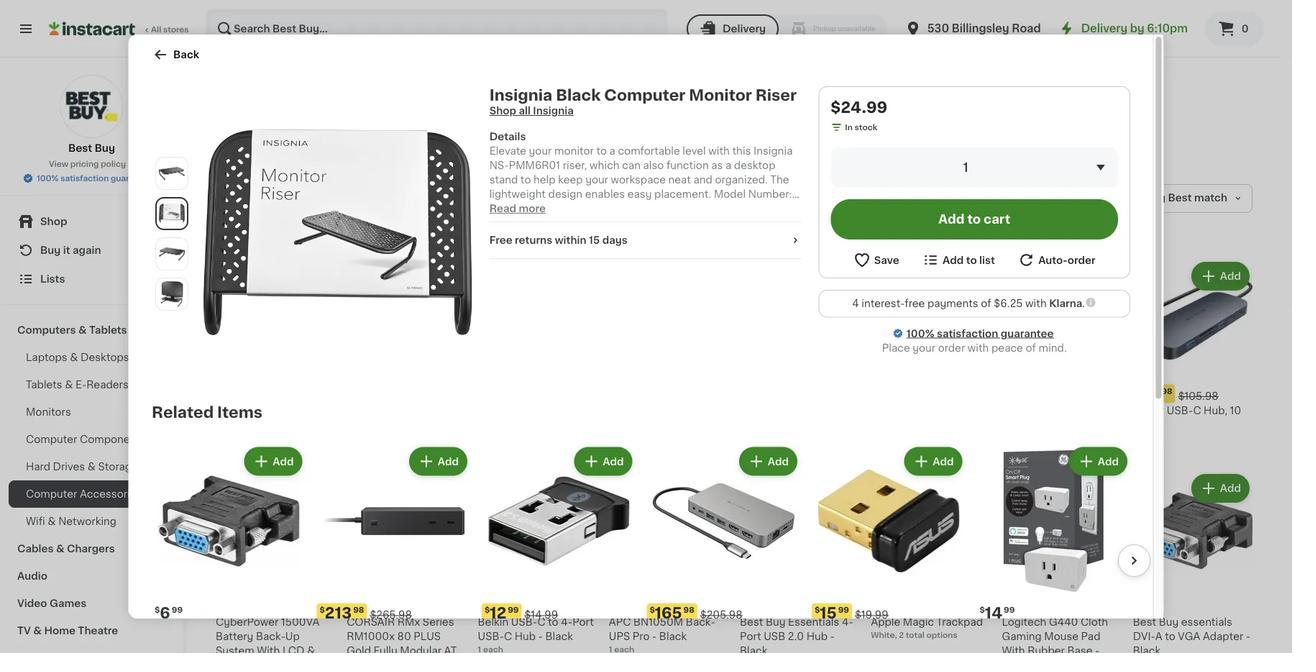 Task type: vqa. For each thing, say whether or not it's contained in the screenshot.
the $ for 40
yes



Task type: describe. For each thing, give the bounding box(es) containing it.
all stores
[[151, 26, 189, 33]]

$ for 12
[[484, 606, 490, 614]]

mice
[[276, 139, 302, 149]]

computer inside insignia black computer monitor riser shop all insignia
[[604, 87, 685, 102]]

satisfaction inside 100% satisfaction guarantee link
[[937, 328, 998, 338]]

delivery by 6:10pm
[[1081, 23, 1188, 34]]

gold
[[347, 646, 371, 653]]

530 billingsley road button
[[905, 9, 1041, 49]]

75 98
[[1141, 386, 1173, 401]]

cyberpower 1500va battery back-up system with lcd button
[[216, 471, 335, 653]]

with inside elevate your monitor to a comfortable level with this insignia ns-pmm6r01 riser, which can also function as a desktop stand to help keep your workspace neat and organized. the lightweight design enables easy placement. model number: ns-pmm6r01
[[708, 146, 730, 156]]

riser for insignia black computer monitor riser
[[216, 434, 242, 444]]

g440
[[1049, 617, 1078, 627]]

station inside targus usb-c dual hdmi 4k docking station with 100w pd pass-thru - silver
[[609, 434, 645, 444]]

add button for corsair rmx series rm1000x 80 plus gold fully modular a
[[407, 475, 462, 501]]

- inside $ 40 98 $50.98 belkin usb-c to 4-port usb-c hub - black
[[538, 631, 543, 642]]

protectors
[[520, 139, 576, 149]]

- inside best buy essentials dvi-a to vga adapter - black
[[1246, 631, 1251, 642]]

cloth
[[1081, 617, 1108, 627]]

tv
[[17, 626, 31, 636]]

1 vertical spatial a
[[725, 160, 731, 170]]

buy for best buy essentials 4- port usb 2.0 hub - black
[[766, 617, 786, 627]]

e-
[[76, 380, 86, 390]]

best buy logo image
[[60, 75, 123, 138]]

computer accessories
[[26, 489, 142, 499]]

also
[[643, 160, 664, 170]]

audio
[[17, 571, 47, 581]]

1 ns- from the top
[[489, 160, 509, 170]]

tv & home theatre
[[17, 626, 118, 636]]

plus
[[414, 631, 441, 642]]

insignia inside elevate your monitor to a comfortable level with this insignia ns-pmm6r01 riser, which can also function as a desktop stand to help keep your workspace neat and organized. the lightweight design enables easy placement. model number: ns-pmm6r01
[[753, 146, 793, 156]]

and
[[693, 175, 712, 185]]

each inside hyper usb-c hub, 10 port 1 each
[[1139, 434, 1159, 441]]

2 enlarge computer components & cables insignia black computer monitor riser unknown (opens in a new tab) image from the top
[[159, 281, 184, 307]]

80
[[397, 631, 411, 642]]

hub,
[[1204, 405, 1228, 415]]

2.0
[[788, 631, 804, 642]]

neat
[[668, 175, 691, 185]]

$ 14 99
[[980, 605, 1015, 620]]

add button for hyper usb-c hub, 10 port
[[1193, 263, 1249, 289]]

insignia
[[533, 106, 573, 116]]

read
[[489, 204, 516, 214]]

0 vertical spatial a
[[609, 146, 615, 156]]

wifi & networking
[[26, 516, 117, 526]]

1 horizontal spatial with
[[968, 343, 989, 353]]

to up lightweight on the top left
[[520, 175, 531, 185]]

each inside j5create usb-c docking station with speaker & mic 1 each
[[1008, 448, 1028, 456]]

$ 40 98 $50.98 belkin usb-c to 4-port usb-c hub - black
[[478, 598, 594, 642]]

add button for belkin usb-c to 4-port usb-c hub - black
[[538, 475, 593, 501]]

add to cart button
[[831, 199, 1118, 239]]

all for all
[[233, 139, 246, 149]]

on
[[304, 193, 319, 204]]

1 vertical spatial of
[[1026, 343, 1036, 353]]

$50.98
[[526, 603, 562, 613]]

1 vertical spatial guarantee
[[1001, 328, 1054, 338]]

buy for best buy
[[95, 143, 115, 153]]

corsair
[[347, 617, 395, 627]]

cyberpower
[[216, 617, 279, 627]]

black inside best buy essentials dvi-a to vga adapter - black
[[1133, 646, 1161, 653]]

all for all stores
[[151, 26, 161, 33]]

place
[[882, 343, 910, 353]]

$ 15 99
[[815, 605, 849, 620]]

usb- for hyper
[[1167, 405, 1193, 415]]

165
[[655, 605, 682, 620]]

chargers
[[67, 544, 115, 554]]

policy
[[101, 160, 126, 168]]

2
[[899, 631, 904, 639]]

1 enlarge computer components & cables insignia black computer monitor riser unknown (opens in a new tab) image from the top
[[159, 241, 184, 267]]

back
[[173, 50, 199, 60]]

in stock
[[845, 123, 877, 131]]

with inside targus usb-c dual hdmi 4k docking station with 100w pd pass-thru - silver
[[648, 434, 671, 444]]

- inside best buy essentials 4- port usb 2.0 hub - black
[[830, 631, 835, 642]]

video games
[[17, 598, 86, 608]]

1 vertical spatial 100%
[[906, 328, 934, 338]]

$75.98 original price: $105.98 element
[[1133, 384, 1253, 403]]

usb- down belkin in the bottom left of the page
[[478, 631, 504, 642]]

product group containing 19
[[1002, 471, 1122, 653]]

rm1000x
[[347, 631, 395, 642]]

product group containing 40
[[478, 471, 597, 653]]

& for desktops
[[70, 352, 78, 362]]

insignia black computer monitor riser button
[[216, 259, 335, 446]]

& for home
[[33, 626, 42, 636]]

c for docking
[[1073, 405, 1081, 415]]

satisfaction inside 100% satisfaction guarantee button
[[61, 174, 109, 182]]

best for best buy
[[68, 143, 92, 153]]

view pricing policy
[[49, 160, 126, 168]]

essentials
[[788, 617, 840, 627]]

interest-
[[861, 298, 905, 309]]

product group containing 213
[[316, 444, 470, 651]]

1 inside field
[[963, 161, 968, 174]]

product group containing 135
[[871, 471, 991, 641]]

- inside apc bn1050m back- ups pro - black
[[652, 631, 657, 642]]

99 for 15
[[838, 606, 849, 614]]

& for chargers
[[56, 544, 64, 554]]

usb- down $40.98 original price: $50.98 element
[[511, 617, 538, 627]]

computer inside insignia black computer monitor riser
[[216, 419, 267, 430]]

0 horizontal spatial order
[[938, 343, 965, 353]]

1 horizontal spatial your
[[585, 175, 608, 185]]

monitor for insignia black computer monitor riser shop all insignia
[[689, 87, 752, 102]]

instacart logo image
[[49, 20, 135, 37]]

in
[[845, 123, 853, 131]]

cables
[[17, 544, 54, 554]]

computers
[[17, 325, 76, 335]]

$ for 175
[[350, 599, 355, 607]]

laptops & desktops
[[26, 352, 129, 362]]

wifi & networking link
[[9, 508, 175, 535]]

guarantee inside button
[[111, 174, 152, 182]]

back- inside apc bn1050m back- ups pro - black
[[686, 617, 715, 627]]

black inside insignia black computer monitor riser
[[257, 405, 285, 415]]

port inside hyper usb-c hub, 10 port 1 each
[[1133, 419, 1155, 430]]

4- inside best buy essentials 4- port usb 2.0 hub - black
[[842, 617, 854, 627]]

peace
[[991, 343, 1023, 353]]

keyboards link
[[318, 132, 394, 155]]

2 ns- from the top
[[489, 204, 509, 214]]

dvi-
[[1133, 631, 1156, 642]]

to left list
[[966, 255, 977, 265]]

home
[[44, 626, 75, 636]]

99 for 6
[[171, 606, 182, 614]]

stand
[[489, 175, 518, 185]]

$19.99
[[855, 610, 888, 620]]

monitors link
[[9, 398, 175, 426]]

$ for 15
[[815, 606, 820, 614]]

0 horizontal spatial of
[[981, 298, 991, 309]]

cart
[[984, 213, 1010, 225]]

computer components & cables insignia black computer monitor riser unknown image
[[203, 98, 472, 367]]

buy inside buy it again link
[[40, 245, 61, 255]]

add button for apc bn1050m back- ups pro - black
[[669, 475, 724, 501]]

& right drives
[[88, 462, 96, 472]]

back- inside cyberpower 1500va battery back-up system with lcd
[[256, 631, 285, 642]]

apple
[[871, 617, 901, 627]]

40
[[486, 598, 508, 613]]

read more
[[489, 204, 546, 214]]

keyboards
[[328, 139, 384, 149]]

$213.98 original price: $265.98 element
[[316, 603, 470, 622]]

add button for $265.98
[[410, 448, 466, 474]]

auto-order
[[1038, 255, 1095, 265]]

surge
[[487, 139, 518, 149]]

elevate
[[489, 146, 526, 156]]

$ 12 99 $14.99
[[484, 605, 558, 620]]

black inside $ 40 98 $50.98 belkin usb-c to 4-port usb-c hub - black
[[546, 631, 573, 642]]

add button for best buy essentials dvi-a to vga adapter - black
[[1193, 475, 1249, 501]]

add button for $14.99
[[575, 448, 631, 474]]

$195.98
[[399, 603, 439, 613]]

19 logitech g440 cloth gaming mouse pad with rubber base
[[1002, 598, 1108, 653]]

hyper usb-c hub, 10 port 1 each
[[1133, 405, 1242, 441]]

& for tablets
[[78, 325, 87, 335]]

1 inside hyper usb-c hub, 10 port 1 each
[[1133, 434, 1137, 441]]

buy it again link
[[9, 236, 175, 265]]

$165.98 original price: $205.98 element
[[647, 603, 800, 622]]

view
[[49, 160, 68, 168]]

docking inside j5create usb-c docking station with speaker & mic 1 each
[[1002, 419, 1044, 430]]

$185.98 original price: $205.98 element
[[216, 596, 335, 615]]

view pricing policy link
[[49, 158, 135, 170]]

stock
[[854, 123, 877, 131]]

hub inside best buy essentials 4- port usb 2.0 hub - black
[[807, 631, 828, 642]]

riser for insignia black computer monitor riser shop all insignia
[[755, 87, 797, 102]]

rmx
[[397, 617, 420, 627]]

product group containing 170
[[609, 471, 729, 653]]

cables & chargers link
[[9, 535, 175, 562]]

add button for cyberpower 1500va battery back-up system with lcd
[[275, 475, 331, 501]]

tablets & e-readers link
[[9, 371, 175, 398]]

2 pmm6r01 from the top
[[509, 204, 560, 214]]

webcams link
[[400, 132, 472, 155]]

black inside apc bn1050m back- ups pro - black
[[659, 631, 687, 642]]

port inside best buy essentials 4- port usb 2.0 hub - black
[[740, 631, 761, 642]]

0 vertical spatial tablets
[[89, 325, 127, 335]]

service type group
[[687, 14, 887, 43]]

adapter
[[1203, 631, 1244, 642]]

lists
[[40, 274, 65, 284]]

design
[[548, 189, 582, 199]]

6 99
[[1141, 598, 1164, 613]]

hard
[[26, 462, 50, 472]]

can
[[622, 160, 640, 170]]

computer down monitors
[[26, 434, 77, 444]]

shop inside insignia black computer monitor riser shop all insignia
[[489, 106, 516, 116]]

c down belkin in the bottom left of the page
[[504, 631, 512, 642]]

number:
[[748, 189, 792, 199]]

0
[[1242, 24, 1249, 34]]

170
[[617, 598, 643, 613]]

hdmi
[[609, 419, 638, 430]]

$105.98
[[1179, 391, 1219, 401]]

delivery button
[[687, 14, 779, 43]]



Task type: locate. For each thing, give the bounding box(es) containing it.
0 horizontal spatial delivery
[[723, 24, 766, 34]]

1 horizontal spatial 1
[[1002, 448, 1006, 456]]

- right the "adapter"
[[1246, 631, 1251, 642]]

add button for 14
[[1070, 448, 1126, 474]]

0 vertical spatial your
[[529, 146, 552, 156]]

product group containing 175
[[347, 471, 466, 653]]

99 for 14
[[1004, 606, 1015, 614]]

speaker
[[1002, 434, 1043, 444]]

rubber
[[1028, 646, 1065, 653]]

station up mic
[[1047, 419, 1083, 430]]

product group containing 12
[[482, 444, 635, 653]]

$40.98 original price: $50.98 element
[[478, 596, 597, 615]]

12
[[490, 605, 506, 620]]

of left "$6.25"
[[981, 298, 991, 309]]

100% down view
[[37, 174, 59, 182]]

98 right 165
[[683, 606, 694, 614]]

with down 100% satisfaction guarantee link
[[968, 343, 989, 353]]

item carousel region
[[131, 438, 1150, 653]]

more link
[[592, 132, 639, 155]]

0 horizontal spatial guarantee
[[111, 174, 152, 182]]

1 horizontal spatial delivery
[[1081, 23, 1128, 34]]

100% satisfaction guarantee down view pricing policy link
[[37, 174, 152, 182]]

c inside j5create usb-c docking station with speaker & mic 1 each
[[1073, 405, 1081, 415]]

2 horizontal spatial port
[[1133, 419, 1155, 430]]

usb
[[764, 631, 786, 642]]

to up which
[[596, 146, 607, 156]]

the
[[770, 175, 789, 185]]

4- right $14.99
[[561, 617, 573, 627]]

back- down cyberpower
[[256, 631, 285, 642]]

surge protectors
[[487, 139, 576, 149]]

0 vertical spatial all
[[151, 26, 161, 33]]

mind.
[[1039, 343, 1067, 353]]

99 inside 6 99
[[1153, 599, 1164, 607]]

$ for 213
[[319, 606, 325, 614]]

to right a
[[1165, 631, 1176, 642]]

& for e-
[[65, 380, 73, 390]]

c for dual
[[671, 405, 679, 415]]

1 horizontal spatial riser
[[755, 87, 797, 102]]

1 hub from the left
[[515, 631, 536, 642]]

station inside j5create usb-c docking station with speaker & mic 1 each
[[1047, 419, 1083, 430]]

None search field
[[206, 9, 668, 49]]

c down $50.98
[[538, 617, 546, 627]]

monitor up this
[[689, 87, 752, 102]]

0 horizontal spatial riser
[[216, 434, 242, 444]]

99 for 12
[[508, 606, 519, 614]]

- down essentials
[[830, 631, 835, 642]]

again
[[73, 245, 101, 255]]

99 inside $ 15 99
[[838, 606, 849, 614]]

port down hyper
[[1133, 419, 1155, 430]]

monitor inside insignia black computer monitor riser shop all insignia
[[689, 87, 752, 102]]

mic
[[1057, 434, 1075, 444]]

back- right 165
[[686, 617, 715, 627]]

1 vertical spatial ns-
[[489, 204, 509, 214]]

riser down items at the left of page
[[216, 434, 242, 444]]

98 right 40
[[509, 599, 520, 607]]

your for place
[[913, 343, 935, 353]]

1 vertical spatial 1
[[1133, 434, 1137, 441]]

cables & chargers
[[17, 544, 115, 554]]

by
[[1130, 23, 1145, 34]]

1 horizontal spatial order
[[1067, 255, 1095, 265]]

★★★★★
[[871, 433, 921, 443], [871, 433, 921, 443], [609, 448, 659, 458], [609, 448, 659, 458]]

hub inside $ 40 98 $50.98 belkin usb-c to 4-port usb-c hub - black
[[515, 631, 536, 642]]

your for elevate
[[529, 146, 552, 156]]

returns
[[515, 235, 552, 245]]

2 4- from the left
[[842, 617, 854, 627]]

hub down essentials
[[807, 631, 828, 642]]

98 right 75
[[1162, 387, 1173, 395]]

docking up 100w
[[657, 419, 699, 430]]

add button for 1 each
[[1062, 263, 1117, 289]]

buy up usb
[[766, 617, 786, 627]]

14
[[985, 605, 1002, 620]]

your right place
[[913, 343, 935, 353]]

& for networking
[[48, 516, 56, 526]]

$ up belkin in the bottom left of the page
[[484, 606, 490, 614]]

insignia inside insignia black computer monitor riser
[[216, 405, 255, 415]]

enlarge computer components & cables insignia black computer monitor riser unknown (opens in a new tab) image
[[159, 201, 184, 226]]

99 inside $ 12 99 $14.99
[[508, 606, 519, 614]]

6 inside item carousel region
[[160, 605, 170, 620]]

tablets down the laptops in the left of the page
[[26, 380, 62, 390]]

fully
[[374, 646, 398, 653]]

station down hdmi
[[609, 434, 645, 444]]

trackpad
[[937, 617, 983, 627]]

99
[[1153, 599, 1164, 607], [171, 606, 182, 614], [508, 606, 519, 614], [838, 606, 849, 614], [1004, 606, 1015, 614]]

help
[[533, 175, 555, 185]]

your up help
[[529, 146, 552, 156]]

0 horizontal spatial 6
[[160, 605, 170, 620]]

satisfaction
[[61, 174, 109, 182], [937, 328, 998, 338]]

1 vertical spatial with
[[1025, 298, 1047, 309]]

1 vertical spatial port
[[573, 617, 594, 627]]

computers & tablets link
[[9, 316, 175, 344]]

buy up a
[[1159, 617, 1179, 627]]

99 inside $ 6 99
[[171, 606, 182, 614]]

best inside best buy essentials 4- port usb 2.0 hub - black
[[740, 617, 763, 627]]

riser down service type group
[[755, 87, 797, 102]]

product group
[[216, 259, 335, 446], [347, 259, 466, 443], [740, 259, 860, 432], [871, 259, 991, 445], [1002, 259, 1122, 458], [1133, 259, 1253, 443], [151, 444, 305, 651], [316, 444, 470, 651], [482, 444, 635, 653], [647, 444, 800, 653], [812, 444, 965, 653], [977, 444, 1130, 653], [216, 471, 335, 653], [347, 471, 466, 653], [478, 471, 597, 653], [609, 471, 729, 653], [740, 471, 860, 653], [871, 471, 991, 641], [1002, 471, 1122, 653], [1133, 471, 1253, 653]]

0 vertical spatial 100%
[[37, 174, 59, 182]]

1 vertical spatial insignia
[[753, 146, 793, 156]]

docking
[[657, 419, 699, 430], [1002, 419, 1044, 430]]

buy for best buy essentials dvi-a to vga adapter - black
[[1159, 617, 1179, 627]]

laptops
[[26, 352, 67, 362]]

order inside "button"
[[1067, 255, 1095, 265]]

1 vertical spatial 15
[[820, 605, 837, 620]]

insignia up all
[[489, 87, 552, 102]]

belkin
[[478, 617, 509, 627]]

port
[[1133, 419, 1155, 430], [573, 617, 594, 627], [740, 631, 761, 642]]

100% inside button
[[37, 174, 59, 182]]

usb- up the 4k in the bottom of the page
[[645, 405, 671, 415]]

98 inside $ 40 98 $50.98 belkin usb-c to 4-port usb-c hub - black
[[509, 599, 520, 607]]

6
[[1141, 598, 1152, 613], [160, 605, 170, 620]]

hub down $ 12 99 $14.99
[[515, 631, 536, 642]]

$ up trackpad
[[980, 606, 985, 614]]

c for hub,
[[1193, 405, 1201, 415]]

c left dual
[[671, 405, 679, 415]]

- right pro
[[652, 631, 657, 642]]

to left cart
[[967, 213, 981, 225]]

satisfaction down pricing
[[61, 174, 109, 182]]

- inside targus usb-c dual hdmi 4k docking station with 100w pd pass-thru - silver
[[662, 448, 666, 458]]

drives
[[53, 462, 85, 472]]

0 vertical spatial shop
[[489, 106, 516, 116]]

monitor right items at the left of page
[[270, 419, 309, 430]]

1 horizontal spatial station
[[1047, 419, 1083, 430]]

of left mind.
[[1026, 343, 1036, 353]]

each
[[1139, 434, 1159, 441], [1008, 448, 1028, 456]]

1 horizontal spatial each
[[1139, 434, 1159, 441]]

comfortable
[[618, 146, 680, 156]]

guarantee down policy
[[111, 174, 152, 182]]

& right the laptops in the left of the page
[[70, 352, 78, 362]]

all left mice link
[[233, 139, 246, 149]]

2 horizontal spatial 1
[[1133, 434, 1137, 441]]

$ inside $ 213 98 $265.98
[[319, 606, 325, 614]]

a right as
[[725, 160, 731, 170]]

add button for 6
[[245, 448, 301, 474]]

sale
[[322, 193, 344, 204]]

laptops & desktops link
[[9, 344, 175, 371]]

$ up '1500va'
[[319, 606, 325, 614]]

keep
[[558, 175, 583, 185]]

1 horizontal spatial port
[[740, 631, 761, 642]]

buy inside best buy link
[[95, 143, 115, 153]]

black
[[556, 87, 601, 102], [257, 405, 285, 415], [546, 631, 573, 642], [659, 631, 687, 642], [740, 646, 768, 653], [1133, 646, 1161, 653]]

all
[[519, 106, 530, 116]]

$ for 165
[[649, 606, 655, 614]]

delivery
[[1081, 23, 1128, 34], [723, 24, 766, 34]]

monitor for insignia black computer monitor riser
[[270, 419, 309, 430]]

1 horizontal spatial 6
[[1141, 598, 1152, 613]]

tablets & e-readers
[[26, 380, 129, 390]]

0 horizontal spatial each
[[1008, 448, 1028, 456]]

best buy essentials 4- port usb 2.0 hub - black
[[740, 617, 854, 653]]

0 horizontal spatial insignia
[[216, 405, 255, 415]]

to down $50.98
[[548, 617, 559, 627]]

with
[[1085, 419, 1109, 430], [648, 434, 671, 444], [257, 646, 280, 653], [1002, 646, 1025, 653]]

riser inside insignia black computer monitor riser
[[216, 434, 242, 444]]

& inside j5create usb-c docking station with speaker & mic 1 each
[[1046, 434, 1054, 444]]

0 horizontal spatial tablets
[[26, 380, 62, 390]]

2 horizontal spatial your
[[913, 343, 935, 353]]

100% up place
[[906, 328, 934, 338]]

port inside $ 40 98 $50.98 belkin usb-c to 4-port usb-c hub - black
[[573, 617, 594, 627]]

lists link
[[9, 265, 175, 293]]

insignia for insignia black computer monitor riser
[[216, 405, 255, 415]]

$ inside $ 15 99
[[815, 606, 820, 614]]

2 horizontal spatial best
[[1133, 617, 1157, 627]]

2 horizontal spatial insignia
[[753, 146, 793, 156]]

$15.99 original price: $19.99 element
[[812, 603, 965, 622]]

product group containing 14
[[977, 444, 1130, 653]]

add button for logitech g440 cloth gaming mouse pad with rubber base
[[1062, 475, 1117, 501]]

c up mic
[[1073, 405, 1081, 415]]

1 vertical spatial station
[[609, 434, 645, 444]]

docking down j5create
[[1002, 419, 1044, 430]]

payments
[[927, 298, 978, 309]]

enlarge computer components & cables insignia black computer monitor riser unknown (opens in a new tab) image
[[159, 241, 184, 267], [159, 281, 184, 307]]

1 vertical spatial 100% satisfaction guarantee
[[906, 328, 1054, 338]]

apc bn1050m back- ups pro - black
[[609, 617, 715, 642]]

1 pmm6r01 from the top
[[509, 160, 560, 170]]

which
[[589, 160, 619, 170]]

0 horizontal spatial your
[[529, 146, 552, 156]]

& right the tv
[[33, 626, 42, 636]]

0 vertical spatial order
[[1067, 255, 1095, 265]]

$6.25
[[994, 298, 1023, 309]]

$ inside $ 40 98 $50.98 belkin usb-c to 4-port usb-c hub - black
[[481, 599, 486, 607]]

tablets up desktops
[[89, 325, 127, 335]]

$ up essentials
[[815, 606, 820, 614]]

0 vertical spatial enlarge computer components & cables insignia black computer monitor riser unknown (opens in a new tab) image
[[159, 241, 184, 267]]

$ for 6
[[154, 606, 160, 614]]

99 inside '$ 14 99'
[[1004, 606, 1015, 614]]

hard drives & storage
[[26, 462, 138, 472]]

(87)
[[924, 435, 940, 443]]

1 vertical spatial enlarge computer components & cables insignia black computer monitor riser unknown (opens in a new tab) image
[[159, 281, 184, 307]]

delivery inside "link"
[[1081, 23, 1128, 34]]

of
[[981, 298, 991, 309], [1026, 343, 1036, 353]]

add button for apple magic trackpad
[[931, 475, 986, 501]]

j5create usb-c docking station with speaker & mic 1 each
[[1002, 405, 1109, 456]]

with inside 19 logitech g440 cloth gaming mouse pad with rubber base
[[1002, 646, 1025, 653]]

product group containing 75
[[1133, 259, 1253, 443]]

hard drives & storage link
[[9, 453, 175, 480]]

1 down hyper
[[1133, 434, 1137, 441]]

computer down hard
[[26, 489, 77, 499]]

1 horizontal spatial guarantee
[[1001, 328, 1054, 338]]

delivery inside button
[[723, 24, 766, 34]]

2 docking from the left
[[1002, 419, 1044, 430]]

0 horizontal spatial 100% satisfaction guarantee
[[37, 174, 152, 182]]

satisfaction up place your order with peace of mind.
[[937, 328, 998, 338]]

with inside j5create usb-c docking station with speaker & mic 1 each
[[1085, 419, 1109, 430]]

1 horizontal spatial shop
[[489, 106, 516, 116]]

0 vertical spatial station
[[1047, 419, 1083, 430]]

0 vertical spatial pmm6r01
[[509, 160, 560, 170]]

100% satisfaction guarantee button
[[22, 170, 161, 184]]

$ up bn1050m on the bottom of page
[[649, 606, 655, 614]]

computer components link
[[9, 426, 175, 453]]

1 horizontal spatial 100%
[[906, 328, 934, 338]]

1 vertical spatial back-
[[256, 631, 285, 642]]

0 horizontal spatial shop
[[40, 216, 67, 227]]

guarantee up peace
[[1001, 328, 1054, 338]]

targus
[[609, 405, 642, 415]]

klarna
[[1049, 298, 1082, 309]]

1 down speaker
[[1002, 448, 1006, 456]]

0 horizontal spatial best
[[68, 143, 92, 153]]

98 for 165
[[683, 606, 694, 614]]

2 vertical spatial your
[[913, 343, 935, 353]]

usb- inside j5create usb-c docking station with speaker & mic 1 each
[[1047, 405, 1073, 415]]

2 hub from the left
[[807, 631, 828, 642]]

docking inside targus usb-c dual hdmi 4k docking station with 100w pd pass-thru - silver
[[657, 419, 699, 430]]

add button for (87)
[[931, 263, 986, 289]]

workspace
[[611, 175, 666, 185]]

delivery for delivery
[[723, 24, 766, 34]]

insignia for insignia black computer monitor riser shop all insignia
[[489, 87, 552, 102]]

best
[[68, 143, 92, 153], [740, 617, 763, 627], [1133, 617, 1157, 627]]

1 inside j5create usb-c docking station with speaker & mic 1 each
[[1002, 448, 1006, 456]]

it
[[63, 245, 70, 255]]

1 horizontal spatial monitor
[[689, 87, 752, 102]]

2 vertical spatial 1
[[1002, 448, 1006, 456]]

1 docking from the left
[[657, 419, 699, 430]]

best buy
[[68, 143, 115, 153]]

0 horizontal spatial back-
[[256, 631, 285, 642]]

usb- inside targus usb-c dual hdmi 4k docking station with 100w pd pass-thru - silver
[[645, 405, 671, 415]]

0 horizontal spatial 1
[[963, 161, 968, 174]]

2 vertical spatial with
[[968, 343, 989, 353]]

with right "$6.25"
[[1025, 298, 1047, 309]]

0 horizontal spatial with
[[708, 146, 730, 156]]

98 inside $ 165 98
[[683, 606, 694, 614]]

with inside cyberpower 1500va battery back-up system with lcd
[[257, 646, 280, 653]]

each down speaker
[[1008, 448, 1028, 456]]

buy left it
[[40, 245, 61, 255]]

as
[[711, 160, 723, 170]]

0 vertical spatial insignia
[[489, 87, 552, 102]]

enables
[[585, 189, 625, 199]]

buy up policy
[[95, 143, 115, 153]]

back-
[[686, 617, 715, 627], [256, 631, 285, 642]]

0 vertical spatial port
[[1133, 419, 1155, 430]]

product group containing 15
[[812, 444, 965, 653]]

0 horizontal spatial hub
[[515, 631, 536, 642]]

$12.99 original price: $14.99 element
[[482, 603, 635, 622]]

insignia right related
[[216, 405, 255, 415]]

with
[[708, 146, 730, 156], [1025, 298, 1047, 309], [968, 343, 989, 353]]

to inside best buy essentials dvi-a to vga adapter - black
[[1165, 631, 1176, 642]]

98 up corsair
[[353, 606, 364, 614]]

100% satisfaction guarantee up place your order with peace of mind.
[[906, 328, 1054, 338]]

2 vertical spatial insignia
[[216, 405, 255, 415]]

pmm6r01 down lightweight on the top left
[[509, 204, 560, 214]]

each down hyper
[[1139, 434, 1159, 441]]

port left usb
[[740, 631, 761, 642]]

best for best buy essentials dvi-a to vga adapter - black
[[1133, 617, 1157, 627]]

$ left 12
[[481, 599, 486, 607]]

1 vertical spatial order
[[938, 343, 965, 353]]

1 horizontal spatial insignia
[[489, 87, 552, 102]]

1 vertical spatial each
[[1008, 448, 1028, 456]]

98 for 40
[[509, 599, 520, 607]]

$ inside $ 12 99 $14.99
[[484, 606, 490, 614]]

1 vertical spatial shop
[[40, 216, 67, 227]]

1 field
[[831, 147, 1118, 188]]

0 horizontal spatial 100%
[[37, 174, 59, 182]]

enlarge computer components & cables insignia black computer monitor riser hero (opens in a new tab) image
[[159, 160, 184, 186]]

insignia up desktop
[[753, 146, 793, 156]]

0 vertical spatial of
[[981, 298, 991, 309]]

1 vertical spatial pmm6r01
[[509, 204, 560, 214]]

add
[[938, 213, 964, 225], [943, 255, 964, 265], [303, 271, 324, 281], [434, 271, 455, 281], [827, 271, 848, 281], [958, 271, 979, 281], [1089, 271, 1110, 281], [1220, 271, 1241, 281], [272, 456, 293, 466], [437, 456, 459, 466], [603, 456, 624, 466], [768, 456, 789, 466], [933, 456, 954, 466], [1098, 456, 1119, 466], [303, 483, 324, 493], [434, 483, 455, 493], [565, 483, 586, 493], [696, 483, 717, 493], [827, 483, 848, 493], [958, 483, 979, 493], [1089, 483, 1110, 493], [1220, 483, 1241, 493]]

order up '.'
[[1067, 255, 1095, 265]]

a up which
[[609, 146, 615, 156]]

1 vertical spatial your
[[585, 175, 608, 185]]

c down $105.98
[[1193, 405, 1201, 415]]

1 4- from the left
[[561, 617, 573, 627]]

level
[[682, 146, 706, 156]]

- down $14.99
[[538, 631, 543, 642]]

networking
[[58, 516, 117, 526]]

$ inside '$ 14 99'
[[980, 606, 985, 614]]

1 horizontal spatial best
[[740, 617, 763, 627]]

best inside best buy essentials dvi-a to vga adapter - black
[[1133, 617, 1157, 627]]

1 vertical spatial monitor
[[270, 419, 309, 430]]

1 horizontal spatial of
[[1026, 343, 1036, 353]]

98 right 170
[[645, 599, 656, 607]]

black inside best buy essentials 4- port usb 2.0 hub - black
[[740, 646, 768, 653]]

2 vertical spatial port
[[740, 631, 761, 642]]

0 vertical spatial ns-
[[489, 160, 509, 170]]

pmm6r01 up help
[[509, 160, 560, 170]]

0 vertical spatial with
[[708, 146, 730, 156]]

your down which
[[585, 175, 608, 185]]

to inside $ 40 98 $50.98 belkin usb-c to 4-port usb-c hub - black
[[548, 617, 559, 627]]

order down 100% satisfaction guarantee link
[[938, 343, 965, 353]]

delivery for delivery by 6:10pm
[[1081, 23, 1128, 34]]

insignia black computer monitor riser
[[216, 405, 309, 444]]

0 horizontal spatial satisfaction
[[61, 174, 109, 182]]

98 inside $ 213 98 $265.98
[[353, 606, 364, 614]]

monitor inside insignia black computer monitor riser
[[270, 419, 309, 430]]

&
[[78, 325, 87, 335], [70, 352, 78, 362], [65, 380, 73, 390], [1046, 434, 1054, 444], [88, 462, 96, 472], [48, 516, 56, 526], [56, 544, 64, 554], [33, 626, 42, 636]]

213
[[325, 605, 351, 620]]

buy inside best buy essentials 4- port usb 2.0 hub - black
[[766, 617, 786, 627]]

1 horizontal spatial 100% satisfaction guarantee
[[906, 328, 1054, 338]]

usb- down $75.98 original price: $105.98 element
[[1167, 405, 1193, 415]]

1 horizontal spatial 15
[[820, 605, 837, 620]]

related
[[151, 405, 213, 420]]

0 vertical spatial back-
[[686, 617, 715, 627]]

$ for 14
[[980, 606, 985, 614]]

1 horizontal spatial back-
[[686, 617, 715, 627]]

15 left days
[[589, 235, 600, 245]]

0 vertical spatial 100% satisfaction guarantee
[[37, 174, 152, 182]]

0 vertical spatial 1
[[963, 161, 968, 174]]

c inside hyper usb-c hub, 10 port 1 each
[[1193, 405, 1201, 415]]

riser inside insignia black computer monitor riser shop all insignia
[[755, 87, 797, 102]]

free
[[905, 298, 925, 309]]

computer accessories link
[[9, 480, 175, 508]]

0 horizontal spatial station
[[609, 434, 645, 444]]

0 horizontal spatial monitor
[[270, 419, 309, 430]]

& left e-
[[65, 380, 73, 390]]

monitors
[[26, 407, 71, 417]]

c
[[671, 405, 679, 415], [1073, 405, 1081, 415], [1193, 405, 1201, 415], [538, 617, 546, 627], [504, 631, 512, 642]]

usb- for j5create
[[1047, 405, 1073, 415]]

computer up the details button at the top
[[604, 87, 685, 102]]

all left stores
[[151, 26, 161, 33]]

audio link
[[9, 562, 175, 590]]

0 horizontal spatial port
[[573, 617, 594, 627]]

model
[[714, 189, 746, 199]]

j5create
[[1002, 405, 1044, 415]]

pd
[[704, 434, 719, 444]]

98 for 213
[[353, 606, 364, 614]]

ns- up stand
[[489, 160, 509, 170]]

best for best buy essentials 4- port usb 2.0 hub - black
[[740, 617, 763, 627]]

1 horizontal spatial docking
[[1002, 419, 1044, 430]]

product group containing 165
[[647, 444, 800, 653]]

c inside targus usb-c dual hdmi 4k docking station with 100w pd pass-thru - silver
[[671, 405, 679, 415]]

$ up tv & home theatre link
[[154, 606, 160, 614]]

your
[[529, 146, 552, 156], [585, 175, 608, 185], [913, 343, 935, 353]]

& right cables
[[56, 544, 64, 554]]

usb- inside hyper usb-c hub, 10 port 1 each
[[1167, 405, 1193, 415]]

0 vertical spatial each
[[1139, 434, 1159, 441]]

usb- for targus
[[645, 405, 671, 415]]

1 horizontal spatial all
[[233, 139, 246, 149]]

1 horizontal spatial hub
[[807, 631, 828, 642]]

1 vertical spatial satisfaction
[[937, 328, 998, 338]]

1 vertical spatial tablets
[[26, 380, 62, 390]]

shop left all
[[489, 106, 516, 116]]

0 vertical spatial riser
[[755, 87, 797, 102]]

buy inside best buy essentials dvi-a to vga adapter - black
[[1159, 617, 1179, 627]]

computer right related
[[216, 419, 267, 430]]

15 inside item carousel region
[[820, 605, 837, 620]]

black inside insignia black computer monitor riser shop all insignia
[[556, 87, 601, 102]]

100% satisfaction guarantee inside button
[[37, 174, 152, 182]]

$175.98 original price: $195.98 element
[[347, 596, 466, 615]]

135
[[879, 598, 906, 613]]

$ for 40
[[481, 599, 486, 607]]

& left mic
[[1046, 434, 1054, 444]]

add button for best buy essentials 4- port usb 2.0 hub - black
[[800, 475, 855, 501]]

port left apc
[[573, 617, 594, 627]]

98 inside 170 98
[[645, 599, 656, 607]]

& right wifi
[[48, 516, 56, 526]]

ns- down lightweight on the top left
[[489, 204, 509, 214]]

$ inside $ 175
[[350, 599, 355, 607]]

- right thru
[[662, 448, 666, 458]]

1 vertical spatial all
[[233, 139, 246, 149]]

$ up corsair
[[350, 599, 355, 607]]

riser
[[755, 87, 797, 102], [216, 434, 242, 444]]

4- inside $ 40 98 $50.98 belkin usb-c to 4-port usb-c hub - black
[[561, 617, 573, 627]]

mouse
[[1044, 631, 1079, 642]]

insignia inside insignia black computer monitor riser shop all insignia
[[489, 87, 552, 102]]

1
[[963, 161, 968, 174], [1133, 434, 1137, 441], [1002, 448, 1006, 456]]

$ inside $ 6 99
[[154, 606, 160, 614]]

0 vertical spatial guarantee
[[111, 174, 152, 182]]

1 vertical spatial riser
[[216, 434, 242, 444]]

98 inside 75 98
[[1162, 387, 1173, 395]]

530 billingsley road
[[928, 23, 1041, 34]]

98
[[1162, 387, 1173, 395], [509, 599, 520, 607], [645, 599, 656, 607], [353, 606, 364, 614], [683, 606, 694, 614]]

components
[[80, 434, 146, 444]]

0 horizontal spatial 15
[[589, 235, 600, 245]]

insignia
[[489, 87, 552, 102], [753, 146, 793, 156], [216, 405, 255, 415]]

$ inside $ 165 98
[[649, 606, 655, 614]]



